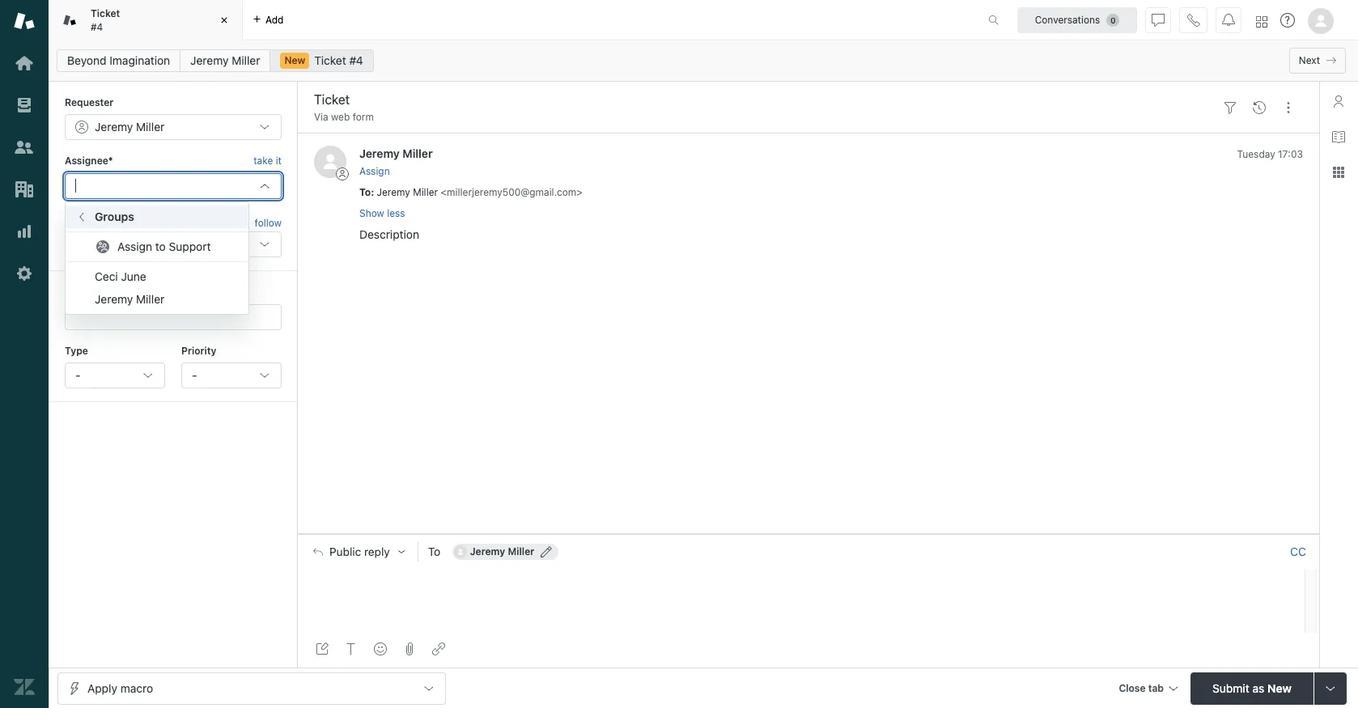 Task type: describe. For each thing, give the bounding box(es) containing it.
conversations
[[1035, 13, 1100, 25]]

groups
[[95, 210, 134, 224]]

close tab
[[1119, 682, 1164, 694]]

assign to support option
[[66, 236, 248, 259]]

via web form
[[314, 111, 374, 123]]

it
[[276, 155, 282, 167]]

assign to support
[[117, 240, 211, 254]]

assignee*
[[65, 155, 113, 167]]

via
[[314, 111, 328, 123]]

Tags field
[[77, 309, 266, 325]]

beyond imagination
[[67, 53, 170, 67]]

customer context image
[[1332, 95, 1345, 108]]

add
[[266, 13, 284, 25]]

Public reply composer text field
[[306, 569, 1300, 603]]

secondary element
[[49, 45, 1358, 77]]

- button for type
[[65, 363, 165, 389]]

:
[[371, 186, 374, 198]]

to
[[155, 240, 166, 254]]

beyond imagination link
[[57, 49, 181, 72]]

to for to : jeremy miller <millerjeremy500@gmail.com>
[[359, 186, 371, 198]]

add button
[[243, 0, 293, 40]]

jeremy miller assign
[[359, 147, 433, 177]]

Subject field
[[311, 90, 1213, 109]]

jeremy inside requester element
[[95, 120, 133, 134]]

ticket inside secondary element
[[314, 53, 346, 67]]

jeremy miller inside 'assignee*' list box
[[95, 293, 165, 306]]

show
[[359, 207, 384, 219]]

take it
[[254, 155, 282, 167]]

reporting image
[[14, 221, 35, 242]]

as
[[1253, 681, 1265, 695]]

miller left edit user "image"
[[508, 545, 534, 558]]

tabs tab list
[[49, 0, 971, 40]]

edit user image
[[541, 546, 552, 558]]

follow
[[255, 217, 282, 229]]

assign inside option
[[117, 240, 152, 254]]

admin image
[[14, 263, 35, 284]]

jeremy inside 'assignee*' list box
[[95, 293, 133, 306]]

filter image
[[1224, 101, 1237, 114]]

format text image
[[345, 643, 358, 656]]

conversations button
[[1018, 7, 1137, 33]]

Assignee* field
[[75, 179, 252, 193]]

cc button
[[1290, 545, 1306, 559]]

tab
[[1148, 682, 1164, 694]]

apply macro
[[87, 681, 153, 695]]

avatar image
[[314, 146, 346, 178]]

get started image
[[14, 53, 35, 74]]

assignee* list box
[[65, 202, 249, 315]]

miller inside 'assignee*' list box
[[136, 293, 165, 306]]

form
[[353, 111, 374, 123]]

tuesday
[[1237, 148, 1275, 161]]

description
[[359, 227, 419, 241]]

jeremy right millerjeremy500@gmail.com image
[[470, 545, 505, 558]]

take it button
[[254, 153, 282, 170]]

draft mode image
[[316, 643, 329, 656]]

close image
[[216, 12, 232, 28]]

submit as new
[[1213, 681, 1292, 695]]

tags
[[65, 286, 87, 298]]

knowledge image
[[1332, 130, 1345, 143]]

submit
[[1213, 681, 1250, 695]]

cc
[[1290, 545, 1306, 558]]

1 horizontal spatial new
[[1268, 681, 1292, 695]]

ticket #4 inside tab
[[91, 7, 120, 33]]



Task type: vqa. For each thing, say whether or not it's contained in the screenshot.
they're
no



Task type: locate. For each thing, give the bounding box(es) containing it.
assign
[[359, 165, 390, 177], [117, 240, 152, 254]]

organizations image
[[14, 179, 35, 200]]

miller down jeremy miller assign
[[413, 186, 438, 198]]

to for to
[[428, 545, 441, 558]]

ticket #4 up beyond imagination
[[91, 7, 120, 33]]

groups option
[[66, 206, 248, 229]]

0 vertical spatial jeremy miller link
[[180, 49, 271, 72]]

zendesk image
[[14, 677, 35, 698]]

jeremy miller inside requester element
[[95, 120, 165, 134]]

jeremy miller link
[[180, 49, 271, 72], [359, 147, 433, 161]]

jeremy inside jeremy miller assign
[[359, 147, 400, 161]]

tuesday 17:03
[[1237, 148, 1303, 161]]

ticket actions image
[[1282, 101, 1295, 114]]

web
[[331, 111, 350, 123]]

public reply button
[[299, 535, 418, 569]]

jeremy miller down requester at top
[[95, 120, 165, 134]]

get help image
[[1281, 13, 1295, 28]]

0 vertical spatial #4
[[91, 21, 103, 33]]

1 vertical spatial assign
[[117, 240, 152, 254]]

0 horizontal spatial jeremy miller link
[[180, 49, 271, 72]]

to left millerjeremy500@gmail.com image
[[428, 545, 441, 558]]

ceci june
[[95, 270, 146, 284]]

jeremy miller link down close image
[[180, 49, 271, 72]]

miller inside secondary element
[[232, 53, 260, 67]]

miller inside jeremy miller assign
[[403, 147, 433, 161]]

1 vertical spatial #4
[[349, 53, 363, 67]]

2 - from the left
[[192, 368, 197, 382]]

- button down type
[[65, 363, 165, 389]]

public
[[329, 545, 361, 558]]

0 horizontal spatial ticket
[[91, 7, 120, 20]]

1 vertical spatial ticket
[[314, 53, 346, 67]]

#4 up form
[[349, 53, 363, 67]]

button displays agent's chat status as invisible. image
[[1152, 13, 1165, 26]]

millerjeremy500@gmail.com image
[[454, 545, 467, 558]]

- button
[[65, 363, 165, 389], [181, 363, 282, 389]]

new down "add" dropdown button
[[284, 54, 306, 66]]

0 horizontal spatial new
[[284, 54, 306, 66]]

jeremy down close image
[[190, 53, 229, 67]]

next button
[[1289, 48, 1346, 74]]

- for priority
[[192, 368, 197, 382]]

1 vertical spatial new
[[1268, 681, 1292, 695]]

events image
[[1253, 101, 1266, 114]]

public reply
[[329, 545, 390, 558]]

<millerjeremy500@gmail.com>
[[441, 186, 583, 198]]

new
[[284, 54, 306, 66], [1268, 681, 1292, 695]]

support
[[169, 240, 211, 254]]

17:03
[[1278, 148, 1303, 161]]

- for type
[[75, 368, 81, 382]]

hide composer image
[[802, 528, 815, 541]]

- down priority
[[192, 368, 197, 382]]

apps image
[[1332, 166, 1345, 179]]

jeremy miller down june
[[95, 293, 165, 306]]

#4
[[91, 21, 103, 33], [349, 53, 363, 67]]

next
[[1299, 54, 1320, 66]]

miller up 'assignee*' field
[[136, 120, 165, 134]]

close tab button
[[1112, 672, 1184, 707]]

jeremy up assign button
[[359, 147, 400, 161]]

- button for priority
[[181, 363, 282, 389]]

1 horizontal spatial #4
[[349, 53, 363, 67]]

imagination
[[110, 53, 170, 67]]

- button down priority
[[181, 363, 282, 389]]

ticket up beyond imagination
[[91, 7, 120, 20]]

0 vertical spatial assign
[[359, 165, 390, 177]]

1 horizontal spatial jeremy miller link
[[359, 147, 433, 161]]

1 horizontal spatial ticket
[[314, 53, 346, 67]]

macro
[[120, 681, 153, 695]]

beyond
[[67, 53, 106, 67]]

zendesk support image
[[14, 11, 35, 32]]

to
[[359, 186, 371, 198], [428, 545, 441, 558]]

1 - from the left
[[75, 368, 81, 382]]

miller down close image
[[232, 53, 260, 67]]

Tuesday 17:03 text field
[[1237, 148, 1303, 161]]

#4 inside tab
[[91, 21, 103, 33]]

new right the as
[[1268, 681, 1292, 695]]

show less
[[359, 207, 405, 219]]

jeremy miller inside secondary element
[[190, 53, 260, 67]]

jeremy inside secondary element
[[190, 53, 229, 67]]

0 vertical spatial ticket #4
[[91, 7, 120, 33]]

tab
[[49, 0, 243, 40]]

- down type
[[75, 368, 81, 382]]

2 - button from the left
[[181, 363, 282, 389]]

displays possible ticket submission types image
[[1324, 682, 1337, 695]]

miller up 'tags' field
[[136, 293, 165, 306]]

jeremy miller link inside secondary element
[[180, 49, 271, 72]]

priority
[[181, 344, 216, 357]]

jeremy down requester at top
[[95, 120, 133, 134]]

assignee* element
[[65, 173, 282, 199]]

main element
[[0, 0, 49, 708]]

show less button
[[359, 206, 405, 221]]

#4 up 'beyond'
[[91, 21, 103, 33]]

assign inside jeremy miller assign
[[359, 165, 390, 177]]

close
[[1119, 682, 1146, 694]]

1 vertical spatial jeremy miller link
[[359, 147, 433, 161]]

ticket #4 up web
[[314, 53, 363, 67]]

1 vertical spatial ticket #4
[[314, 53, 363, 67]]

reply
[[364, 545, 390, 558]]

0 vertical spatial ticket
[[91, 7, 120, 20]]

jeremy miller down close image
[[190, 53, 260, 67]]

june
[[121, 270, 146, 284]]

take
[[254, 155, 273, 167]]

0 horizontal spatial assign
[[117, 240, 152, 254]]

type
[[65, 344, 88, 357]]

#4 inside secondary element
[[349, 53, 363, 67]]

views image
[[14, 95, 35, 116]]

assign button
[[359, 164, 390, 179]]

jeremy right :
[[377, 186, 410, 198]]

ticket inside tab
[[91, 7, 120, 20]]

jeremy miller link up assign button
[[359, 147, 433, 161]]

assign left to
[[117, 240, 152, 254]]

-
[[75, 368, 81, 382], [192, 368, 197, 382]]

jeremy down ceci june
[[95, 293, 133, 306]]

ticket up via
[[314, 53, 346, 67]]

0 horizontal spatial #4
[[91, 21, 103, 33]]

add link (cmd k) image
[[432, 643, 445, 656]]

jeremy miller
[[190, 53, 260, 67], [95, 120, 165, 134], [95, 293, 165, 306], [470, 545, 534, 558]]

0 vertical spatial new
[[284, 54, 306, 66]]

miller up less
[[403, 147, 433, 161]]

apply
[[87, 681, 117, 695]]

ticket #4 inside secondary element
[[314, 53, 363, 67]]

to : jeremy miller <millerjeremy500@gmail.com>
[[359, 186, 583, 198]]

customers image
[[14, 137, 35, 158]]

jeremy miller right millerjeremy500@gmail.com image
[[470, 545, 534, 558]]

1 horizontal spatial ticket #4
[[314, 53, 363, 67]]

requester
[[65, 96, 114, 108]]

ticket #4
[[91, 7, 120, 33], [314, 53, 363, 67]]

0 horizontal spatial -
[[75, 368, 81, 382]]

1 horizontal spatial - button
[[181, 363, 282, 389]]

0 horizontal spatial ticket #4
[[91, 7, 120, 33]]

follow button
[[255, 216, 282, 231]]

0 horizontal spatial - button
[[65, 363, 165, 389]]

new inside secondary element
[[284, 54, 306, 66]]

notifications image
[[1222, 13, 1235, 26]]

add attachment image
[[403, 643, 416, 656]]

miller inside requester element
[[136, 120, 165, 134]]

tab containing ticket
[[49, 0, 243, 40]]

0 vertical spatial to
[[359, 186, 371, 198]]

zendesk products image
[[1256, 16, 1268, 27]]

miller
[[232, 53, 260, 67], [136, 120, 165, 134], [403, 147, 433, 161], [413, 186, 438, 198], [136, 293, 165, 306], [508, 545, 534, 558]]

insert emojis image
[[374, 643, 387, 656]]

0 horizontal spatial to
[[359, 186, 371, 198]]

assign up :
[[359, 165, 390, 177]]

requester element
[[65, 114, 282, 140]]

jeremy
[[190, 53, 229, 67], [95, 120, 133, 134], [359, 147, 400, 161], [377, 186, 410, 198], [95, 293, 133, 306], [470, 545, 505, 558]]

ceci
[[95, 270, 118, 284]]

1 horizontal spatial assign
[[359, 165, 390, 177]]

1 horizontal spatial -
[[192, 368, 197, 382]]

1 - button from the left
[[65, 363, 165, 389]]

1 horizontal spatial to
[[428, 545, 441, 558]]

ticket
[[91, 7, 120, 20], [314, 53, 346, 67]]

to up show
[[359, 186, 371, 198]]

1 vertical spatial to
[[428, 545, 441, 558]]

less
[[387, 207, 405, 219]]



